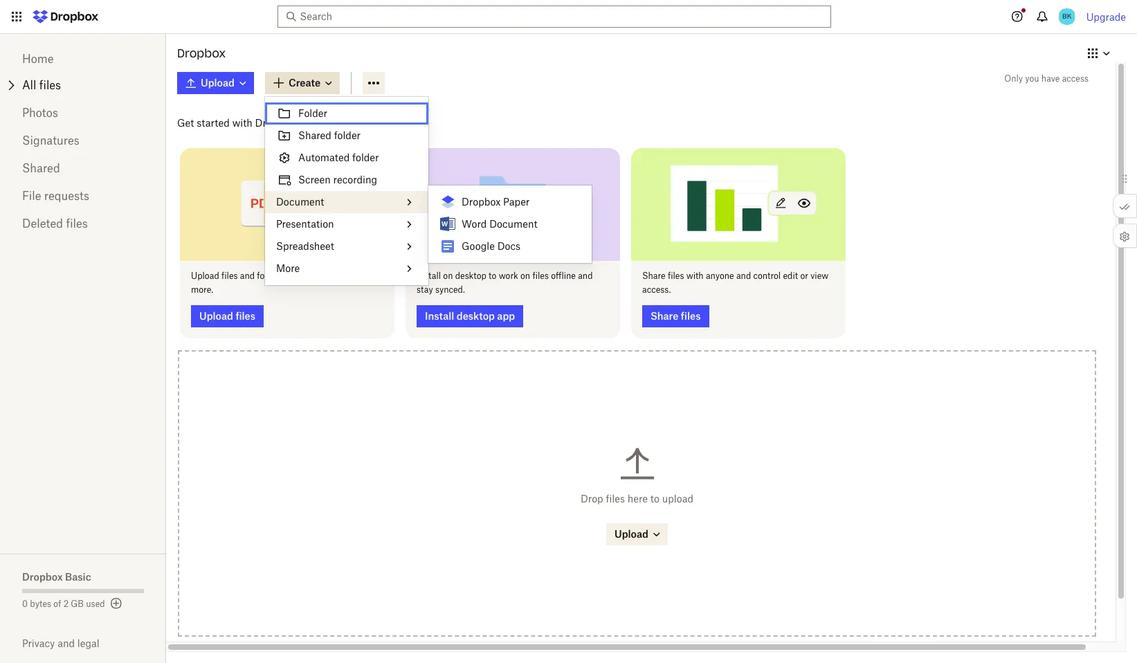 Task type: locate. For each thing, give the bounding box(es) containing it.
get
[[177, 117, 194, 129]]

dropbox for dropbox
[[177, 46, 226, 60]]

template stateless image
[[440, 216, 456, 233]]

files
[[66, 217, 88, 230], [221, 270, 238, 281], [533, 270, 549, 281], [668, 270, 684, 281], [606, 493, 625, 504]]

drop files here to upload
[[581, 493, 694, 504]]

files for deleted files
[[66, 217, 88, 230]]

access.
[[642, 284, 671, 295]]

with right started
[[232, 117, 252, 129]]

more.
[[191, 284, 213, 295]]

privacy and legal
[[22, 637, 99, 649]]

1 horizontal spatial with
[[686, 270, 704, 281]]

access
[[1062, 73, 1089, 84]]

offline
[[551, 270, 576, 281]]

with inside share files with anyone and control edit or view access.
[[686, 270, 704, 281]]

of
[[54, 599, 61, 609]]

1 vertical spatial with
[[686, 270, 704, 281]]

folder menu item
[[265, 102, 428, 125]]

and right 'offline'
[[578, 270, 593, 281]]

and
[[240, 270, 255, 281], [362, 270, 377, 281], [578, 270, 593, 281], [736, 270, 751, 281], [58, 637, 75, 649]]

1 vertical spatial document
[[489, 218, 537, 230]]

word
[[462, 218, 487, 230]]

folder
[[298, 107, 327, 119]]

to inside install on desktop to work on files offline and stay synced.
[[489, 270, 497, 281]]

1 template stateless image from the top
[[440, 194, 456, 210]]

document up presentation
[[276, 196, 324, 208]]

shared
[[298, 129, 331, 141], [22, 161, 60, 175]]

files left here
[[606, 493, 625, 504]]

files for share files with anyone and control edit or view access.
[[668, 270, 684, 281]]

0 horizontal spatial with
[[232, 117, 252, 129]]

files right share
[[668, 270, 684, 281]]

dropbox inside menu item
[[462, 196, 501, 208]]

to right here
[[650, 493, 660, 504]]

0 vertical spatial shared
[[298, 129, 331, 141]]

with for files
[[686, 270, 704, 281]]

files inside install on desktop to work on files offline and stay synced.
[[533, 270, 549, 281]]

shared for shared folder
[[298, 129, 331, 141]]

1 vertical spatial folder
[[352, 152, 379, 163]]

0 vertical spatial with
[[232, 117, 252, 129]]

1 horizontal spatial on
[[521, 270, 530, 281]]

google
[[462, 240, 495, 252]]

install
[[417, 270, 441, 281]]

view
[[811, 270, 829, 281]]

with
[[232, 117, 252, 129], [686, 270, 704, 281]]

dropbox logo - go to the homepage image
[[28, 6, 103, 28]]

1 horizontal spatial document
[[489, 218, 537, 230]]

1 horizontal spatial to
[[489, 270, 497, 281]]

1 on from the left
[[443, 270, 453, 281]]

edit,
[[296, 270, 313, 281]]

and left the control
[[736, 270, 751, 281]]

install on desktop to work on files offline and stay synced.
[[417, 270, 593, 295]]

here
[[628, 493, 648, 504]]

template stateless image inside google docs menu item
[[440, 238, 456, 255]]

0 horizontal spatial on
[[443, 270, 453, 281]]

shared down folder
[[298, 129, 331, 141]]

document
[[276, 196, 324, 208], [489, 218, 537, 230]]

shared up file
[[22, 161, 60, 175]]

edit
[[783, 270, 798, 281]]

0 vertical spatial template stateless image
[[440, 194, 456, 210]]

bytes
[[30, 599, 51, 609]]

files left 'offline'
[[533, 270, 549, 281]]

desktop
[[455, 270, 487, 281]]

on right work
[[521, 270, 530, 281]]

0 vertical spatial folder
[[334, 129, 361, 141]]

on up synced.
[[443, 270, 453, 281]]

dropbox for dropbox paper
[[462, 196, 501, 208]]

template stateless image inside dropbox paper menu item
[[440, 194, 456, 210]]

0 horizontal spatial to
[[286, 270, 294, 281]]

have
[[1042, 73, 1060, 84]]

automated folder menu item
[[265, 147, 428, 169]]

files down file requests link
[[66, 217, 88, 230]]

files inside share files with anyone and control edit or view access.
[[668, 270, 684, 281]]

folder
[[334, 129, 361, 141], [352, 152, 379, 163]]

to for drop files here to upload
[[650, 493, 660, 504]]

more menu item
[[265, 257, 428, 280]]

dropbox
[[177, 46, 226, 60], [255, 117, 294, 129], [462, 196, 501, 208], [22, 571, 63, 583]]

1 vertical spatial shared
[[22, 161, 60, 175]]

presentation menu item
[[265, 213, 428, 235]]

to
[[286, 270, 294, 281], [489, 270, 497, 281], [650, 493, 660, 504]]

dropbox paper
[[462, 196, 530, 208]]

on
[[443, 270, 453, 281], [521, 270, 530, 281]]

screen recording menu item
[[265, 169, 428, 191]]

spreadsheet
[[276, 240, 334, 252]]

deleted
[[22, 217, 63, 230]]

2 horizontal spatial to
[[650, 493, 660, 504]]

to left work
[[489, 270, 497, 281]]

to inside upload files and folders to edit, share, sign, and more.
[[286, 270, 294, 281]]

template stateless image
[[440, 194, 456, 210], [440, 238, 456, 255]]

shared for shared
[[22, 161, 60, 175]]

signatures
[[22, 134, 79, 147]]

folder down "folder" menu item
[[334, 129, 361, 141]]

google docs
[[462, 240, 521, 252]]

shared inside menu item
[[298, 129, 331, 141]]

files right upload
[[221, 270, 238, 281]]

to left edit,
[[286, 270, 294, 281]]

shared folder menu item
[[265, 125, 428, 147]]

upload files and folders to edit, share, sign, and more.
[[191, 270, 377, 295]]

automated
[[298, 152, 350, 163]]

1 vertical spatial template stateless image
[[440, 238, 456, 255]]

files for drop files here to upload
[[606, 493, 625, 504]]

1 horizontal spatial shared
[[298, 129, 331, 141]]

folder up recording
[[352, 152, 379, 163]]

file requests link
[[22, 182, 144, 210]]

shared link
[[22, 154, 144, 182]]

0 vertical spatial document
[[276, 196, 324, 208]]

0 horizontal spatial shared
[[22, 161, 60, 175]]

upload
[[191, 270, 219, 281]]

files inside upload files and folders to edit, share, sign, and more.
[[221, 270, 238, 281]]

signatures link
[[22, 127, 144, 154]]

docs
[[497, 240, 521, 252]]

screen
[[298, 174, 331, 185]]

0
[[22, 599, 28, 609]]

with left anyone
[[686, 270, 704, 281]]

global header element
[[0, 0, 1137, 34]]

recording
[[333, 174, 377, 185]]

document down dropbox paper menu item
[[489, 218, 537, 230]]

template stateless image up template stateless icon
[[440, 194, 456, 210]]

requests
[[44, 189, 89, 203]]

2 template stateless image from the top
[[440, 238, 456, 255]]

upgrade
[[1086, 11, 1126, 22]]

file requests
[[22, 189, 89, 203]]

basic
[[65, 571, 91, 583]]

files for upload files and folders to edit, share, sign, and more.
[[221, 270, 238, 281]]

template stateless image down template stateless icon
[[440, 238, 456, 255]]



Task type: vqa. For each thing, say whether or not it's contained in the screenshot.
alert
no



Task type: describe. For each thing, give the bounding box(es) containing it.
share files with anyone and control edit or view access.
[[642, 270, 829, 295]]

anyone
[[706, 270, 734, 281]]

started
[[197, 117, 230, 129]]

share,
[[315, 270, 339, 281]]

control
[[753, 270, 781, 281]]

folder for shared folder
[[334, 129, 361, 141]]

shared folder
[[298, 129, 361, 141]]

legal
[[77, 637, 99, 649]]

template stateless image for dropbox paper
[[440, 194, 456, 210]]

photos
[[22, 106, 58, 120]]

drop
[[581, 493, 603, 504]]

privacy and legal link
[[22, 637, 166, 649]]

deleted files
[[22, 217, 88, 230]]

folder for automated folder
[[352, 152, 379, 163]]

0 horizontal spatial document
[[276, 196, 324, 208]]

deleted files link
[[22, 210, 144, 237]]

or
[[800, 270, 808, 281]]

template stateless image for google docs
[[440, 238, 456, 255]]

and right sign,
[[362, 270, 377, 281]]

screen recording
[[298, 174, 377, 185]]

upgrade link
[[1086, 11, 1126, 22]]

with for started
[[232, 117, 252, 129]]

more
[[276, 262, 300, 274]]

and left folders at the left
[[240, 270, 255, 281]]

google docs menu item
[[428, 235, 592, 257]]

word document
[[462, 218, 537, 230]]

folders
[[257, 270, 284, 281]]

stay
[[417, 284, 433, 295]]

spreadsheet menu item
[[265, 235, 428, 257]]

home
[[22, 52, 54, 66]]

to for install on desktop to work on files offline and stay synced.
[[489, 270, 497, 281]]

home link
[[22, 45, 144, 73]]

sign,
[[341, 270, 360, 281]]

0 bytes of 2 gb used
[[22, 599, 105, 609]]

dropbox for dropbox basic
[[22, 571, 63, 583]]

and left legal
[[58, 637, 75, 649]]

dropbox paper menu item
[[428, 191, 592, 213]]

dropbox basic
[[22, 571, 91, 583]]

paper
[[503, 196, 530, 208]]

share
[[642, 270, 666, 281]]

and inside install on desktop to work on files offline and stay synced.
[[578, 270, 593, 281]]

privacy
[[22, 637, 55, 649]]

get more space image
[[108, 595, 124, 612]]

gb
[[71, 599, 84, 609]]

file
[[22, 189, 41, 203]]

2
[[63, 599, 69, 609]]

upload
[[662, 493, 694, 504]]

automated folder
[[298, 152, 379, 163]]

work
[[499, 270, 518, 281]]

word document menu item
[[428, 213, 592, 235]]

photos link
[[22, 99, 144, 127]]

you
[[1025, 73, 1039, 84]]

presentation
[[276, 218, 334, 230]]

used
[[86, 599, 105, 609]]

2 on from the left
[[521, 270, 530, 281]]

and inside share files with anyone and control edit or view access.
[[736, 270, 751, 281]]

only you have access
[[1005, 73, 1089, 84]]

synced.
[[435, 284, 465, 295]]

get started with dropbox
[[177, 117, 294, 129]]

only
[[1005, 73, 1023, 84]]

document menu item
[[265, 191, 428, 213]]



